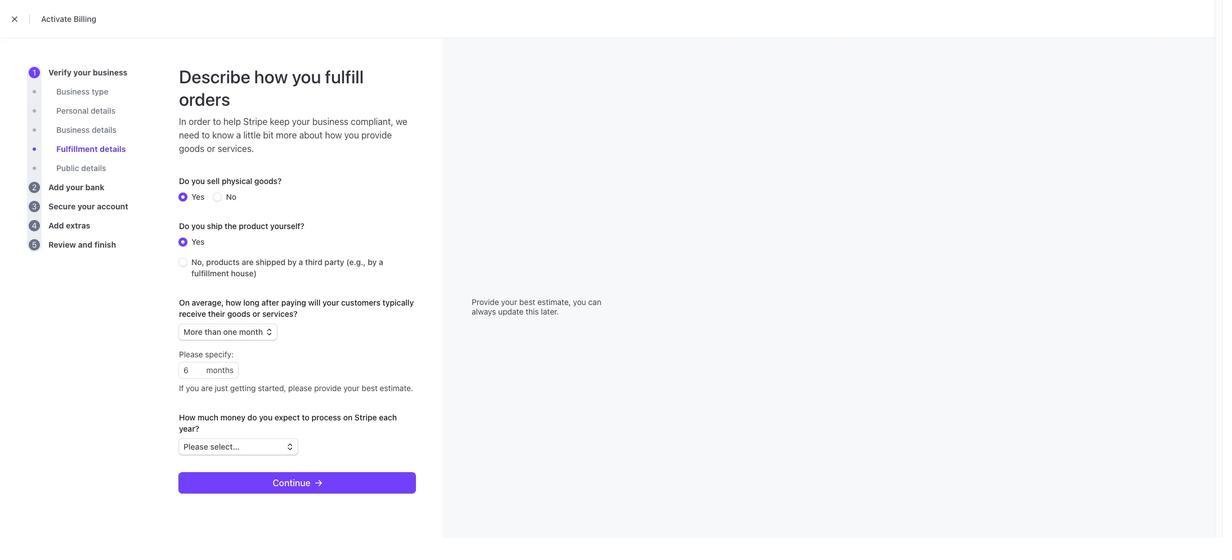 Task type: locate. For each thing, give the bounding box(es) containing it.
each
[[379, 413, 397, 422]]

1 yes from the top
[[191, 192, 205, 202]]

describe
[[179, 66, 250, 87]]

review
[[48, 240, 76, 249]]

to inside how much money do you expect to process on stripe each year?
[[302, 413, 310, 422]]

add extras
[[48, 221, 90, 230]]

3
[[32, 202, 37, 211]]

fulfillment details link
[[56, 144, 126, 155]]

business for business details
[[56, 125, 90, 135]]

0 horizontal spatial a
[[236, 130, 241, 140]]

add up secure
[[48, 182, 64, 192]]

0 vertical spatial business
[[93, 68, 128, 77]]

your inside provide your best estimate, you can always update this later.
[[501, 297, 518, 307]]

describe how you fulfill orders
[[179, 66, 364, 110]]

personal
[[56, 106, 89, 115]]

a right (e.g.,
[[379, 257, 383, 267]]

more
[[276, 130, 297, 140]]

always
[[472, 307, 496, 317]]

stripe right on
[[355, 413, 377, 422]]

getting
[[230, 384, 256, 393]]

order
[[189, 117, 211, 127]]

business
[[93, 68, 128, 77], [313, 117, 349, 127]]

2 business from the top
[[56, 125, 90, 135]]

how right about
[[325, 130, 342, 140]]

or down know
[[207, 144, 215, 154]]

how left long
[[226, 298, 241, 307]]

1 horizontal spatial best
[[520, 297, 536, 307]]

in order to help stripe keep your business compliant, we need to know a little bit more about how you provide goods or services.
[[179, 117, 408, 154]]

provide right please
[[314, 384, 342, 393]]

2 horizontal spatial a
[[379, 257, 383, 267]]

0 horizontal spatial by
[[288, 257, 297, 267]]

0 vertical spatial add
[[48, 182, 64, 192]]

you right do
[[259, 413, 273, 422]]

verify
[[48, 68, 72, 77]]

type
[[92, 87, 108, 96]]

your
[[73, 68, 91, 77], [292, 117, 310, 127], [66, 182, 83, 192], [78, 202, 95, 211], [501, 297, 518, 307], [323, 298, 339, 307], [344, 384, 360, 393]]

best left later.
[[520, 297, 536, 307]]

your right will
[[323, 298, 339, 307]]

1 vertical spatial provide
[[314, 384, 342, 393]]

1 vertical spatial yes
[[191, 237, 205, 247]]

if
[[179, 384, 184, 393]]

add
[[48, 182, 64, 192], [48, 221, 64, 230]]

0 vertical spatial provide
[[362, 130, 392, 140]]

business details
[[56, 125, 117, 135]]

compliant,
[[351, 117, 394, 127]]

2 horizontal spatial how
[[325, 130, 342, 140]]

sell
[[207, 176, 220, 186]]

verify your business link
[[48, 67, 128, 78]]

by right (e.g.,
[[368, 257, 377, 267]]

yes left no
[[191, 192, 205, 202]]

stripe
[[243, 117, 268, 127], [355, 413, 377, 422]]

do left ship
[[179, 221, 189, 231]]

your up extras on the top of the page
[[78, 202, 95, 211]]

0 horizontal spatial how
[[226, 298, 241, 307]]

0 vertical spatial stripe
[[243, 117, 268, 127]]

by
[[288, 257, 297, 267], [368, 257, 377, 267]]

finish
[[94, 240, 116, 249]]

you right if
[[186, 384, 199, 393]]

1 vertical spatial add
[[48, 221, 64, 230]]

0 horizontal spatial business
[[93, 68, 128, 77]]

secure
[[48, 202, 76, 211]]

your up about
[[292, 117, 310, 127]]

business down personal
[[56, 125, 90, 135]]

1 vertical spatial are
[[201, 384, 213, 393]]

estimate,
[[538, 297, 571, 307]]

business up personal
[[56, 87, 90, 96]]

stripe up little
[[243, 117, 268, 127]]

you inside how much money do you expect to process on stripe each year?
[[259, 413, 273, 422]]

0 vertical spatial are
[[242, 257, 254, 267]]

do for do you sell physical goods?
[[179, 176, 189, 186]]

business inside verify your business link
[[93, 68, 128, 77]]

details down fulfillment details link
[[81, 163, 106, 173]]

how inside the on average, how long after paying will your customers typically receive their goods or services?
[[226, 298, 241, 307]]

to right expect
[[302, 413, 310, 422]]

personal details link
[[56, 105, 116, 117]]

0 vertical spatial best
[[520, 297, 536, 307]]

1 horizontal spatial or
[[253, 309, 260, 319]]

2 add from the top
[[48, 221, 64, 230]]

1 business from the top
[[56, 87, 90, 96]]

0 vertical spatial or
[[207, 144, 215, 154]]

public details
[[56, 163, 106, 173]]

are up the house) at the left of the page
[[242, 257, 254, 267]]

yourself?
[[270, 221, 305, 231]]

details for business details
[[92, 125, 117, 135]]

business up about
[[313, 117, 349, 127]]

0 horizontal spatial goods
[[179, 144, 205, 154]]

a left little
[[236, 130, 241, 140]]

1 vertical spatial business
[[313, 117, 349, 127]]

you down compliant,
[[344, 130, 359, 140]]

bit
[[263, 130, 274, 140]]

goods
[[179, 144, 205, 154], [227, 309, 251, 319]]

paying
[[281, 298, 306, 307]]

no
[[226, 192, 237, 202]]

0 vertical spatial goods
[[179, 144, 205, 154]]

please
[[288, 384, 312, 393]]

1 add from the top
[[48, 182, 64, 192]]

1 horizontal spatial goods
[[227, 309, 251, 319]]

products
[[206, 257, 240, 267]]

1 vertical spatial stripe
[[355, 413, 377, 422]]

yes for sell
[[191, 192, 205, 202]]

you left the sell
[[192, 176, 205, 186]]

1 horizontal spatial by
[[368, 257, 377, 267]]

how
[[254, 66, 288, 87], [325, 130, 342, 140], [226, 298, 241, 307]]

1 horizontal spatial how
[[254, 66, 288, 87]]

or down long
[[253, 309, 260, 319]]

0 horizontal spatial or
[[207, 144, 215, 154]]

by right shipped on the left
[[288, 257, 297, 267]]

are inside no, products are shipped by a third party (e.g., by a fulfillment house)
[[242, 257, 254, 267]]

2 do from the top
[[179, 221, 189, 231]]

0 horizontal spatial are
[[201, 384, 213, 393]]

yes
[[191, 192, 205, 202], [191, 237, 205, 247]]

details down business details link
[[100, 144, 126, 154]]

goods inside "in order to help stripe keep your business compliant, we need to know a little bit more about how you provide goods or services."
[[179, 144, 205, 154]]

add down secure
[[48, 221, 64, 230]]

you left ship
[[192, 221, 205, 231]]

to up know
[[213, 117, 221, 127]]

2 vertical spatial to
[[302, 413, 310, 422]]

1 horizontal spatial provide
[[362, 130, 392, 140]]

1 vertical spatial business
[[56, 125, 90, 135]]

1 vertical spatial do
[[179, 221, 189, 231]]

or
[[207, 144, 215, 154], [253, 309, 260, 319]]

0 horizontal spatial to
[[202, 130, 210, 140]]

do
[[179, 176, 189, 186], [179, 221, 189, 231]]

are inside provide your best estimate, you can always update this later. element
[[201, 384, 213, 393]]

continue
[[273, 478, 311, 488]]

1 horizontal spatial business
[[313, 117, 349, 127]]

details up fulfillment details
[[92, 125, 117, 135]]

2 vertical spatial how
[[226, 298, 241, 307]]

details down type in the top left of the page
[[91, 106, 116, 115]]

1 vertical spatial best
[[362, 384, 378, 393]]

how up keep
[[254, 66, 288, 87]]

business up type in the top left of the page
[[93, 68, 128, 77]]

details
[[91, 106, 116, 115], [92, 125, 117, 135], [100, 144, 126, 154], [81, 163, 106, 173]]

do
[[248, 413, 257, 422]]

1 vertical spatial how
[[325, 130, 342, 140]]

just
[[215, 384, 228, 393]]

you left "fulfill"
[[292, 66, 321, 87]]

to down order
[[202, 130, 210, 140]]

months button
[[206, 363, 238, 378]]

average,
[[192, 298, 224, 307]]

are left 'just'
[[201, 384, 213, 393]]

little
[[243, 130, 261, 140]]

you inside describe how you fulfill orders
[[292, 66, 321, 87]]

0 vertical spatial to
[[213, 117, 221, 127]]

2 by from the left
[[368, 257, 377, 267]]

svg image
[[315, 480, 322, 487]]

(e.g.,
[[346, 257, 366, 267]]

you left can
[[573, 297, 587, 307]]

your up business type
[[73, 68, 91, 77]]

0 vertical spatial how
[[254, 66, 288, 87]]

0 horizontal spatial best
[[362, 384, 378, 393]]

1 do from the top
[[179, 176, 189, 186]]

0 vertical spatial business
[[56, 87, 90, 96]]

orders
[[179, 88, 230, 110]]

1
[[33, 68, 36, 77]]

goods down need
[[179, 144, 205, 154]]

5
[[32, 240, 37, 249]]

no, products are shipped by a third party (e.g., by a fulfillment house)
[[191, 257, 383, 278]]

provide down compliant,
[[362, 130, 392, 140]]

1 vertical spatial or
[[253, 309, 260, 319]]

review and finish
[[48, 240, 116, 249]]

later.
[[541, 307, 559, 317]]

1 horizontal spatial a
[[299, 257, 303, 267]]

you inside provide your best estimate, you can always update this later.
[[573, 297, 587, 307]]

2 horizontal spatial to
[[302, 413, 310, 422]]

extras
[[66, 221, 90, 230]]

1 horizontal spatial are
[[242, 257, 254, 267]]

2 yes from the top
[[191, 237, 205, 247]]

best left estimate.
[[362, 384, 378, 393]]

do left the sell
[[179, 176, 189, 186]]

yes up no,
[[191, 237, 205, 247]]

help
[[224, 117, 241, 127]]

your right provide
[[501, 297, 518, 307]]

your up on
[[344, 384, 360, 393]]

1 horizontal spatial stripe
[[355, 413, 377, 422]]

how inside describe how you fulfill orders
[[254, 66, 288, 87]]

1 vertical spatial goods
[[227, 309, 251, 319]]

a left third
[[299, 257, 303, 267]]

0 vertical spatial yes
[[191, 192, 205, 202]]

goods down long
[[227, 309, 251, 319]]

physical
[[222, 176, 252, 186]]

add for add extras
[[48, 221, 64, 230]]

0 horizontal spatial provide
[[314, 384, 342, 393]]

0 horizontal spatial stripe
[[243, 117, 268, 127]]

expect
[[275, 413, 300, 422]]

are
[[242, 257, 254, 267], [201, 384, 213, 393]]

0 vertical spatial do
[[179, 176, 189, 186]]

your inside the on average, how long after paying will your customers typically receive their goods or services?
[[323, 298, 339, 307]]

best
[[520, 297, 536, 307], [362, 384, 378, 393]]

you
[[292, 66, 321, 87], [344, 130, 359, 140], [192, 176, 205, 186], [192, 221, 205, 231], [573, 297, 587, 307], [186, 384, 199, 393], [259, 413, 273, 422]]

2 text field
[[179, 363, 206, 378]]



Task type: vqa. For each thing, say whether or not it's contained in the screenshot.


Task type: describe. For each thing, give the bounding box(es) containing it.
no,
[[191, 257, 204, 267]]

details for personal details
[[91, 106, 116, 115]]

how inside "in order to help stripe keep your business compliant, we need to know a little bit more about how you provide goods or services."
[[325, 130, 342, 140]]

in
[[179, 117, 186, 127]]

typically
[[383, 298, 414, 307]]

update
[[498, 307, 524, 317]]

receive
[[179, 309, 206, 319]]

after
[[262, 298, 279, 307]]

add extras link
[[48, 220, 90, 231]]

their
[[208, 309, 225, 319]]

provide
[[472, 297, 499, 307]]

public details link
[[56, 163, 106, 174]]

bank
[[85, 182, 104, 192]]

do you ship the product yourself?
[[179, 221, 305, 231]]

fulfillment
[[56, 144, 98, 154]]

can
[[589, 297, 602, 307]]

details for fulfillment details
[[100, 144, 126, 154]]

long
[[243, 298, 260, 307]]

months
[[206, 366, 234, 375]]

provide your best estimate, you can always update this later.
[[472, 297, 602, 317]]

your down public details link
[[66, 182, 83, 192]]

party
[[325, 257, 344, 267]]

ship
[[207, 221, 223, 231]]

house)
[[231, 269, 257, 278]]

public
[[56, 163, 79, 173]]

or inside the on average, how long after paying will your customers typically receive their goods or services?
[[253, 309, 260, 319]]

fulfill
[[325, 66, 364, 87]]

will
[[308, 298, 321, 307]]

much
[[198, 413, 218, 422]]

fulfillment details
[[56, 144, 126, 154]]

goods inside the on average, how long after paying will your customers typically receive their goods or services?
[[227, 309, 251, 319]]

customers
[[341, 298, 381, 307]]

do you sell physical goods?
[[179, 176, 282, 186]]

are for products
[[242, 257, 254, 267]]

secure your account
[[48, 202, 128, 211]]

please
[[179, 350, 203, 359]]

add for add your bank
[[48, 182, 64, 192]]

best inside provide your best estimate, you can always update this later.
[[520, 297, 536, 307]]

are for you
[[201, 384, 213, 393]]

continue button
[[179, 473, 416, 493]]

activate
[[41, 14, 72, 24]]

add your bank link
[[48, 182, 104, 193]]

billing
[[74, 14, 96, 24]]

please specify:
[[179, 350, 234, 359]]

estimate.
[[380, 384, 413, 393]]

you inside "in order to help stripe keep your business compliant, we need to know a little bit more about how you provide goods or services."
[[344, 130, 359, 140]]

specify:
[[205, 350, 234, 359]]

process
[[312, 413, 341, 422]]

on
[[343, 413, 353, 422]]

keep
[[270, 117, 290, 127]]

know
[[212, 130, 234, 140]]

business type link
[[56, 86, 108, 97]]

money
[[221, 413, 246, 422]]

activate billing
[[41, 14, 96, 24]]

need
[[179, 130, 199, 140]]

1 horizontal spatial to
[[213, 117, 221, 127]]

how much money do you expect to process on stripe each year?
[[179, 413, 397, 434]]

secure your account link
[[48, 201, 128, 212]]

your inside "in order to help stripe keep your business compliant, we need to know a little bit more about how you provide goods or services."
[[292, 117, 310, 127]]

the
[[225, 221, 237, 231]]

how
[[179, 413, 196, 422]]

business inside "in order to help stripe keep your business compliant, we need to know a little bit more about how you provide goods or services."
[[313, 117, 349, 127]]

business for business type
[[56, 87, 90, 96]]

account
[[97, 202, 128, 211]]

on
[[179, 298, 190, 307]]

1 by from the left
[[288, 257, 297, 267]]

if you are just getting started, please provide your best estimate.
[[179, 384, 413, 393]]

do for do you ship the product yourself?
[[179, 221, 189, 231]]

services.
[[218, 144, 254, 154]]

4
[[32, 221, 37, 230]]

a inside "in order to help stripe keep your business compliant, we need to know a little bit more about how you provide goods or services."
[[236, 130, 241, 140]]

stripe inside how much money do you expect to process on stripe each year?
[[355, 413, 377, 422]]

review and finish link
[[48, 239, 116, 251]]

shipped
[[256, 257, 286, 267]]

fulfillment
[[191, 269, 229, 278]]

provide inside "in order to help stripe keep your business compliant, we need to know a little bit more about how you provide goods or services."
[[362, 130, 392, 140]]

personal details
[[56, 106, 116, 115]]

add your bank
[[48, 182, 104, 192]]

verify your business
[[48, 68, 128, 77]]

third
[[305, 257, 323, 267]]

we
[[396, 117, 408, 127]]

or inside "in order to help stripe keep your business compliant, we need to know a little bit more about how you provide goods or services."
[[207, 144, 215, 154]]

services?
[[262, 309, 298, 319]]

started,
[[258, 384, 286, 393]]

business details link
[[56, 124, 117, 136]]

details for public details
[[81, 163, 106, 173]]

provide your best estimate, you can always update this later. element
[[170, 286, 613, 403]]

1 vertical spatial to
[[202, 130, 210, 140]]

year?
[[179, 424, 199, 434]]

this
[[526, 307, 539, 317]]

and
[[78, 240, 93, 249]]

stripe inside "in order to help stripe keep your business compliant, we need to know a little bit more about how you provide goods or services."
[[243, 117, 268, 127]]

business type
[[56, 87, 108, 96]]

yes for ship
[[191, 237, 205, 247]]

on average, how long after paying will your customers typically receive their goods or services?
[[179, 298, 414, 319]]



